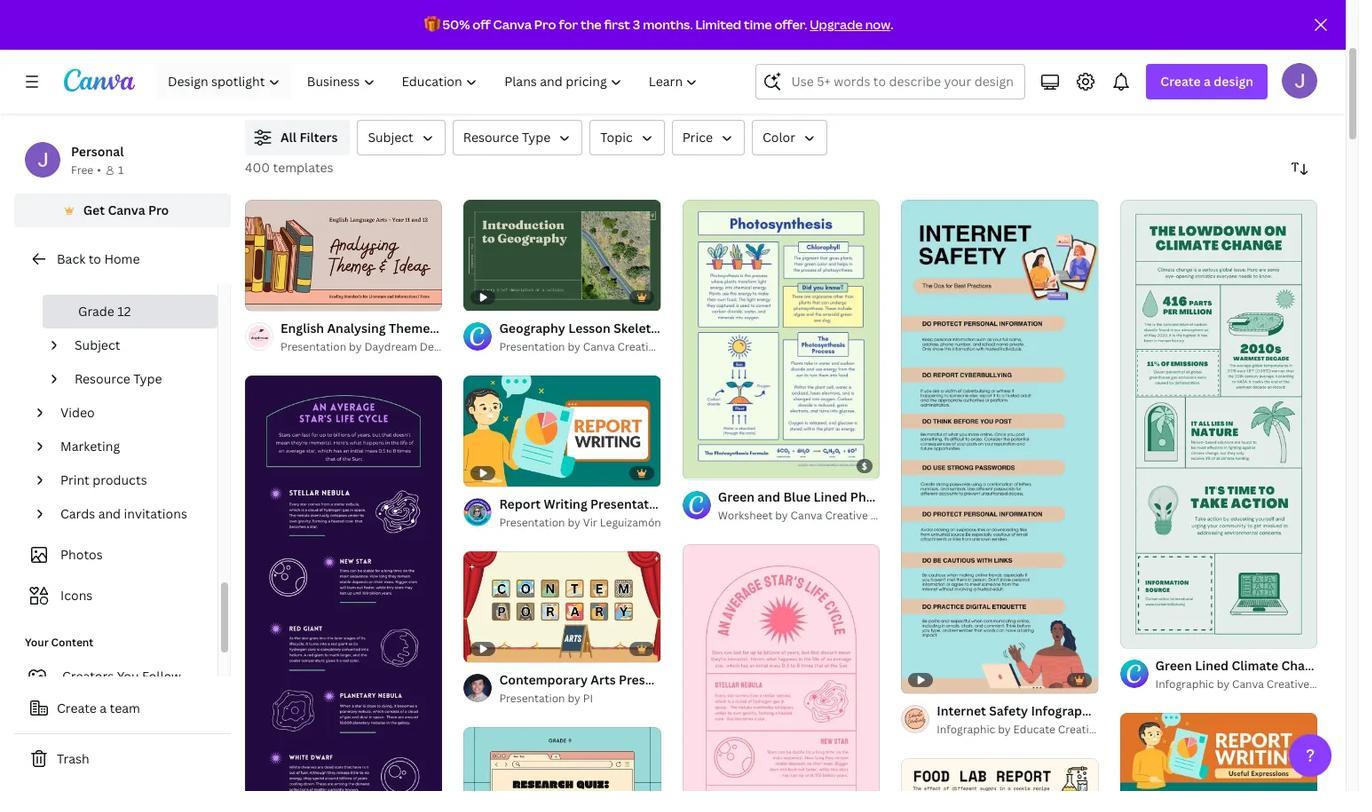 Task type: describe. For each thing, give the bounding box(es) containing it.
english analysing themes and ideas presentation beige pink lined style image
[[245, 200, 443, 311]]

400 templates
[[245, 159, 334, 176]]

icons link
[[25, 579, 207, 613]]

studio for worksheet by canva creative studio
[[871, 508, 905, 523]]

time
[[744, 16, 772, 33]]

get
[[83, 202, 105, 219]]

a for team
[[100, 700, 107, 717]]

creators
[[62, 668, 114, 685]]

13
[[281, 291, 292, 303]]

🎁 50% off canva pro for the first 3 months. limited time offer. upgrade now .
[[424, 16, 894, 33]]

vir
[[583, 515, 598, 530]]

creators you follow link
[[14, 659, 218, 695]]

by for worksheet by canva creative studio
[[776, 508, 788, 523]]

home
[[104, 250, 140, 267]]

of
[[265, 291, 279, 303]]

presentation by vir leguizamón
[[500, 515, 662, 530]]

presentation by vir leguizamón link
[[500, 514, 662, 532]]

50%
[[443, 16, 470, 33]]

1 vertical spatial subject button
[[68, 329, 207, 362]]

canva inside button
[[108, 202, 145, 219]]

1 horizontal spatial subject button
[[357, 120, 446, 155]]

🎁
[[424, 16, 440, 33]]

follow
[[142, 668, 181, 685]]

back to home
[[57, 250, 140, 267]]

0 horizontal spatial subject
[[75, 337, 120, 354]]

upgrade
[[810, 16, 863, 33]]

1 for 1 of 13
[[258, 291, 263, 303]]

1 vertical spatial resource type
[[75, 370, 162, 387]]

1 of 13 link
[[245, 200, 443, 311]]

$
[[862, 460, 868, 472]]

infographic by canva creative studio link
[[1156, 676, 1347, 694]]

worksheet
[[718, 508, 773, 523]]

0 vertical spatial subject
[[368, 129, 414, 146]]

presentation by canva creative studio link
[[500, 338, 697, 356]]

filters
[[300, 129, 338, 146]]

topic button
[[590, 120, 665, 155]]

price button
[[672, 120, 745, 155]]

infographic by educate creatively link
[[937, 721, 1111, 739]]

by for infographic by educate creatively
[[999, 722, 1011, 737]]

type for rightmost resource type button
[[522, 129, 551, 146]]

your
[[25, 635, 49, 650]]

all filters button
[[245, 120, 350, 155]]

content
[[51, 635, 94, 650]]

worksheet by canva creative studio link
[[718, 507, 905, 525]]

infographic for infographic by canva creative studio
[[1156, 677, 1215, 692]]

1 vertical spatial resource type button
[[68, 362, 207, 396]]

you
[[117, 668, 139, 685]]

price
[[683, 129, 713, 146]]

print products
[[60, 472, 147, 489]]

1 horizontal spatial resource type
[[464, 129, 551, 146]]

video
[[60, 404, 95, 421]]

pink and red lined star life cycle astronomy infographic image
[[683, 544, 880, 791]]

color
[[763, 129, 796, 146]]

type for the bottommost resource type button
[[133, 370, 162, 387]]

1 of 13
[[258, 291, 292, 303]]

create a design button
[[1147, 64, 1268, 99]]

create a team
[[57, 700, 140, 717]]

cards and invitations link
[[53, 497, 207, 531]]

free •
[[71, 163, 101, 178]]

first
[[604, 16, 631, 33]]

create a team button
[[14, 691, 231, 727]]

create a design
[[1161, 73, 1254, 90]]

now
[[866, 16, 891, 33]]

personal
[[71, 143, 124, 160]]

by for presentation by canva creative studio
[[568, 339, 581, 354]]

cards and invitations
[[60, 505, 187, 522]]

canva for worksheet by canva creative studio
[[791, 508, 823, 523]]

grade 11 link
[[43, 261, 218, 295]]

team
[[110, 700, 140, 717]]

daydream
[[365, 339, 417, 354]]

3
[[633, 16, 641, 33]]

infographic by educate creatively
[[937, 722, 1111, 737]]

11
[[118, 269, 131, 286]]

presentation by daydream designs link
[[281, 338, 460, 356]]

all filters
[[281, 129, 338, 146]]

leguizamón
[[600, 515, 662, 530]]

by for presentation by pi
[[568, 691, 581, 706]]

cards
[[60, 505, 95, 522]]

presentation by canva creative studio
[[500, 339, 697, 354]]

presentation by daydream designs
[[281, 339, 460, 354]]

color button
[[752, 120, 828, 155]]



Task type: locate. For each thing, give the bounding box(es) containing it.
a inside dropdown button
[[1204, 73, 1211, 90]]

1 vertical spatial resource
[[75, 370, 130, 387]]

subject down grade 12
[[75, 337, 120, 354]]

creative
[[618, 339, 661, 354], [826, 508, 869, 523], [1267, 677, 1310, 692]]

jacob simon image
[[1283, 63, 1318, 99]]

studio
[[664, 339, 697, 354], [871, 508, 905, 523], [1313, 677, 1347, 692]]

Sort by button
[[1283, 150, 1318, 186]]

1 vertical spatial 1
[[258, 291, 263, 303]]

designs
[[420, 339, 460, 354]]

canva
[[493, 16, 532, 33], [108, 202, 145, 219], [583, 339, 615, 354], [791, 508, 823, 523], [1233, 677, 1265, 692]]

indigo and purple lined star life cycle astronomy infographic image
[[245, 375, 443, 791]]

0 horizontal spatial subject button
[[68, 329, 207, 362]]

creative for presentation by canva creative studio
[[618, 339, 661, 354]]

a inside button
[[100, 700, 107, 717]]

0 vertical spatial resource type
[[464, 129, 551, 146]]

1 horizontal spatial studio
[[871, 508, 905, 523]]

type left topic
[[522, 129, 551, 146]]

subject button down 12
[[68, 329, 207, 362]]

1 grade from the top
[[78, 269, 115, 286]]

1 horizontal spatial create
[[1161, 73, 1202, 90]]

0 vertical spatial create
[[1161, 73, 1202, 90]]

photos link
[[25, 538, 207, 572]]

2 vertical spatial studio
[[1313, 677, 1347, 692]]

by for infographic by canva creative studio
[[1217, 677, 1230, 692]]

pi
[[583, 691, 594, 706]]

canva for presentation by canva creative studio
[[583, 339, 615, 354]]

0 horizontal spatial 1
[[118, 163, 124, 178]]

creative for infographic by canva creative studio
[[1267, 677, 1310, 692]]

1 horizontal spatial pro
[[535, 16, 557, 33]]

2 grade from the top
[[78, 303, 115, 320]]

12
[[118, 303, 131, 320]]

grade left 12
[[78, 303, 115, 320]]

studio inside infographic by canva creative studio link
[[1313, 677, 1347, 692]]

infographic up the colorful lined sugar chemistry lab report image in the right bottom of the page
[[937, 722, 996, 737]]

presentation for presentation by vir leguizamón
[[500, 515, 565, 530]]

get canva pro button
[[14, 194, 231, 227]]

1 horizontal spatial infographic
[[1156, 677, 1215, 692]]

0 horizontal spatial creative
[[618, 339, 661, 354]]

off
[[473, 16, 491, 33]]

offer.
[[775, 16, 808, 33]]

0 horizontal spatial resource type button
[[68, 362, 207, 396]]

1 horizontal spatial type
[[522, 129, 551, 146]]

educate
[[1014, 722, 1056, 737]]

1 vertical spatial grade
[[78, 303, 115, 320]]

create for create a design
[[1161, 73, 1202, 90]]

0 vertical spatial 1
[[118, 163, 124, 178]]

type up video link
[[133, 370, 162, 387]]

trash
[[57, 751, 89, 767]]

studio for infographic by canva creative studio
[[1313, 677, 1347, 692]]

presentation by pi
[[500, 691, 594, 706]]

1
[[118, 163, 124, 178], [258, 291, 263, 303]]

all
[[281, 129, 297, 146]]

1 for 1
[[118, 163, 124, 178]]

0 horizontal spatial infographic
[[937, 722, 996, 737]]

worksheet by canva creative studio
[[718, 508, 905, 523]]

limited
[[696, 16, 742, 33]]

1 vertical spatial pro
[[148, 202, 169, 219]]

2 horizontal spatial studio
[[1313, 677, 1347, 692]]

icons
[[60, 587, 93, 604]]

resource up video
[[75, 370, 130, 387]]

subject
[[368, 129, 414, 146], [75, 337, 120, 354]]

0 vertical spatial resource type button
[[453, 120, 583, 155]]

presentation for presentation by daydream designs
[[281, 339, 347, 354]]

None search field
[[756, 64, 1026, 99]]

0 vertical spatial creative
[[618, 339, 661, 354]]

get canva pro
[[83, 202, 169, 219]]

pro left for at the top left of page
[[535, 16, 557, 33]]

the
[[581, 16, 602, 33]]

creatively
[[1059, 722, 1111, 737]]

subject button
[[357, 120, 446, 155], [68, 329, 207, 362]]

back to home link
[[14, 242, 231, 277]]

infographic by canva creative studio
[[1156, 677, 1347, 692]]

blue red and orange gridded english quiz presentation image
[[464, 727, 662, 791]]

0 horizontal spatial studio
[[664, 339, 697, 354]]

presentation
[[281, 339, 347, 354], [500, 339, 565, 354], [500, 515, 565, 530], [500, 691, 565, 706]]

1 vertical spatial infographic
[[937, 722, 996, 737]]

marketing link
[[53, 430, 207, 464]]

infographic up report writing expressions infographic in green and orange illustrative style image
[[1156, 677, 1215, 692]]

a
[[1204, 73, 1211, 90], [100, 700, 107, 717]]

1 horizontal spatial subject
[[368, 129, 414, 146]]

and
[[98, 505, 121, 522]]

1 horizontal spatial creative
[[826, 508, 869, 523]]

create down creators
[[57, 700, 97, 717]]

2 vertical spatial creative
[[1267, 677, 1310, 692]]

0 vertical spatial resource
[[464, 129, 519, 146]]

by for presentation by daydream designs
[[349, 339, 362, 354]]

infographic for infographic by educate creatively
[[937, 722, 996, 737]]

photos
[[60, 546, 103, 563]]

resource for the bottommost resource type button
[[75, 370, 130, 387]]

0 vertical spatial pro
[[535, 16, 557, 33]]

creative for worksheet by canva creative studio
[[826, 508, 869, 523]]

report writing expressions infographic in green and orange illustrative style image
[[1121, 714, 1318, 791]]

0 vertical spatial type
[[522, 129, 551, 146]]

print
[[60, 472, 90, 489]]

for
[[559, 16, 578, 33]]

1 vertical spatial create
[[57, 700, 97, 717]]

.
[[891, 16, 894, 33]]

0 vertical spatial a
[[1204, 73, 1211, 90]]

resource type button
[[453, 120, 583, 155], [68, 362, 207, 396]]

resource down top level navigation element
[[464, 129, 519, 146]]

1 horizontal spatial 1
[[258, 291, 263, 303]]

1 vertical spatial studio
[[871, 508, 905, 523]]

0 vertical spatial infographic
[[1156, 677, 1215, 692]]

presentation for presentation by pi
[[500, 691, 565, 706]]

1 vertical spatial type
[[133, 370, 162, 387]]

presentation for presentation by canva creative studio
[[500, 339, 565, 354]]

creators you follow
[[62, 668, 181, 685]]

create for create a team
[[57, 700, 97, 717]]

grade down to
[[78, 269, 115, 286]]

green lined climate change environment infographic image
[[1121, 200, 1318, 649]]

0 vertical spatial studio
[[664, 339, 697, 354]]

top level navigation element
[[156, 64, 714, 99]]

0 horizontal spatial a
[[100, 700, 107, 717]]

resource type
[[464, 129, 551, 146], [75, 370, 162, 387]]

0 horizontal spatial resource type
[[75, 370, 162, 387]]

2 horizontal spatial creative
[[1267, 677, 1310, 692]]

1 horizontal spatial resource type button
[[453, 120, 583, 155]]

grade 11
[[78, 269, 131, 286]]

studio inside worksheet by canva creative studio link
[[871, 508, 905, 523]]

resource
[[464, 129, 519, 146], [75, 370, 130, 387]]

your content
[[25, 635, 94, 650]]

months.
[[643, 16, 693, 33]]

0 vertical spatial subject button
[[357, 120, 446, 155]]

to
[[88, 250, 101, 267]]

back
[[57, 250, 85, 267]]

create
[[1161, 73, 1202, 90], [57, 700, 97, 717]]

subject button down top level navigation element
[[357, 120, 446, 155]]

1 vertical spatial a
[[100, 700, 107, 717]]

video link
[[53, 396, 207, 430]]

products
[[93, 472, 147, 489]]

grade 12
[[78, 303, 131, 320]]

colorful lined sugar chemistry lab report image
[[902, 759, 1099, 791]]

1 horizontal spatial resource
[[464, 129, 519, 146]]

•
[[97, 163, 101, 178]]

infographic
[[1156, 677, 1215, 692], [937, 722, 996, 737]]

Search search field
[[792, 65, 1015, 99]]

grade for grade 11
[[78, 269, 115, 286]]

print products link
[[53, 464, 207, 497]]

1 left of
[[258, 291, 263, 303]]

by for presentation by vir leguizamón
[[568, 515, 581, 530]]

0 vertical spatial grade
[[78, 269, 115, 286]]

a for design
[[1204, 73, 1211, 90]]

pro up back to home link
[[148, 202, 169, 219]]

canva for infographic by canva creative studio
[[1233, 677, 1265, 692]]

1 right •
[[118, 163, 124, 178]]

create left design
[[1161, 73, 1202, 90]]

1 horizontal spatial a
[[1204, 73, 1211, 90]]

subject down top level navigation element
[[368, 129, 414, 146]]

1 vertical spatial subject
[[75, 337, 120, 354]]

0 horizontal spatial type
[[133, 370, 162, 387]]

a left design
[[1204, 73, 1211, 90]]

presentation by pi link
[[500, 690, 662, 708]]

grade for grade 12
[[78, 303, 115, 320]]

resource for rightmost resource type button
[[464, 129, 519, 146]]

create inside button
[[57, 700, 97, 717]]

marketing
[[60, 438, 120, 455]]

upgrade now button
[[810, 16, 891, 33]]

0 horizontal spatial resource
[[75, 370, 130, 387]]

type
[[522, 129, 551, 146], [133, 370, 162, 387]]

pro inside button
[[148, 202, 169, 219]]

design
[[1214, 73, 1254, 90]]

topic
[[601, 129, 633, 146]]

1 vertical spatial creative
[[826, 508, 869, 523]]

pro
[[535, 16, 557, 33], [148, 202, 169, 219]]

invitations
[[124, 505, 187, 522]]

0 horizontal spatial create
[[57, 700, 97, 717]]

free
[[71, 163, 93, 178]]

trash link
[[14, 742, 231, 777]]

studio inside presentation by canva creative studio link
[[664, 339, 697, 354]]

create inside dropdown button
[[1161, 73, 1202, 90]]

0 horizontal spatial pro
[[148, 202, 169, 219]]

by
[[349, 339, 362, 354], [568, 339, 581, 354], [776, 508, 788, 523], [568, 515, 581, 530], [1217, 677, 1230, 692], [568, 691, 581, 706], [999, 722, 1011, 737]]

studio for presentation by canva creative studio
[[664, 339, 697, 354]]

400
[[245, 159, 270, 176]]

a left "team"
[[100, 700, 107, 717]]

green and blue lined photosynthesis biology worksheet image
[[683, 200, 880, 479]]

templates
[[273, 159, 334, 176]]



Task type: vqa. For each thing, say whether or not it's contained in the screenshot.
the 'Pro' within Get Canva Pro button
yes



